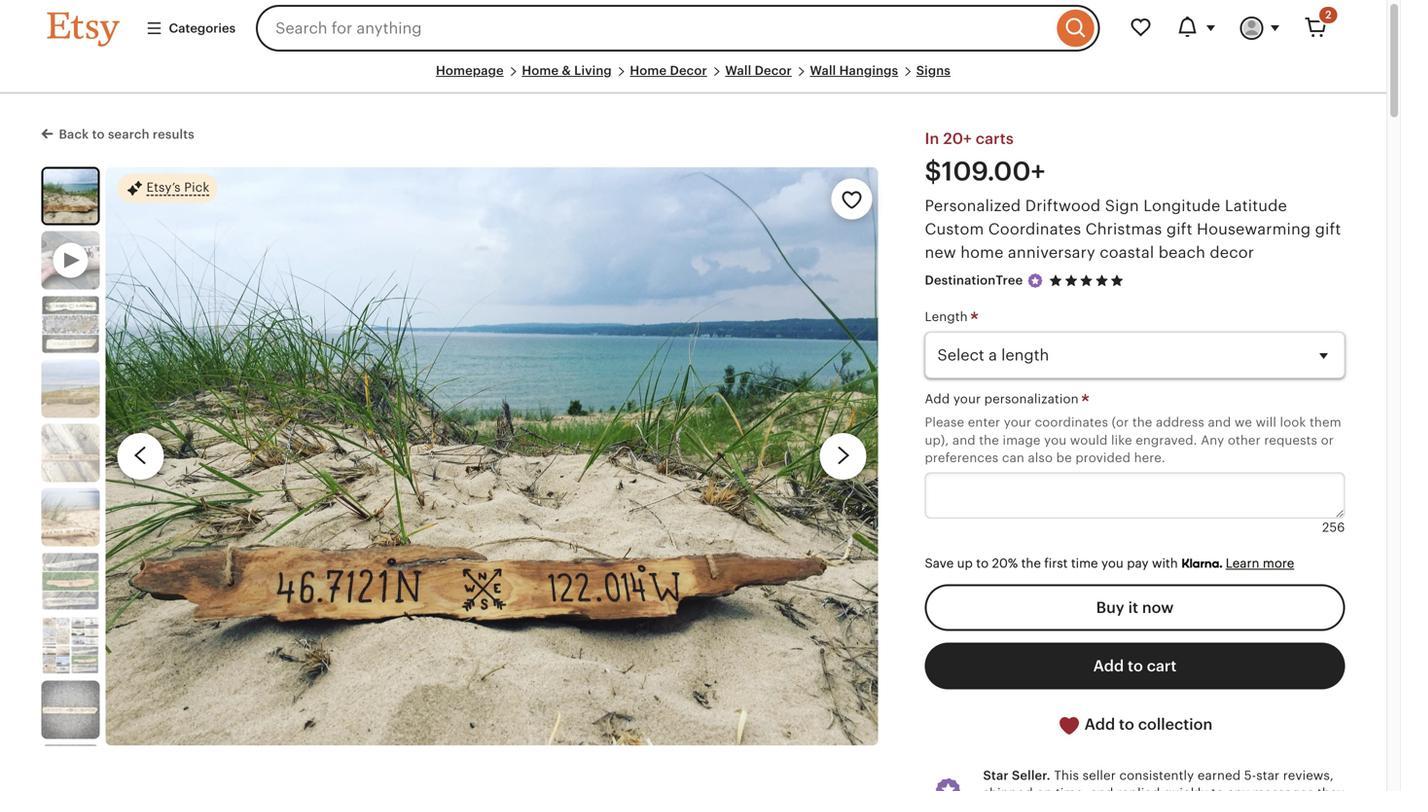 Task type: vqa. For each thing, say whether or not it's contained in the screenshot.
first 28.50 from the right
no



Task type: locate. For each thing, give the bounding box(es) containing it.
cart
[[1147, 658, 1177, 675]]

add to collection
[[1081, 716, 1213, 734]]

buy it now
[[1097, 599, 1174, 617]]

beach
[[1159, 244, 1206, 262]]

driftwood
[[1026, 197, 1101, 215]]

gift down "longitude"
[[1167, 221, 1193, 238]]

1 vertical spatial you
[[1102, 556, 1124, 571]]

to inside 'this seller consistently earned 5-star reviews, shipped on time, and replied quickly to any messages the'
[[1212, 786, 1225, 791]]

more
[[1263, 556, 1295, 571]]

1 horizontal spatial and
[[1091, 786, 1114, 791]]

gift
[[1167, 221, 1193, 238], [1316, 221, 1342, 238]]

be
[[1057, 451, 1073, 465]]

0 horizontal spatial personalized driftwood sign longitude latitude custom image 1 image
[[43, 169, 98, 224]]

star
[[984, 769, 1009, 783]]

your up the enter
[[954, 392, 981, 406]]

1 horizontal spatial wall
[[810, 63, 837, 78]]

home
[[522, 63, 559, 78], [630, 63, 667, 78]]

shipped
[[984, 786, 1033, 791]]

decor for home decor
[[670, 63, 708, 78]]

decor down search for anything 'text box'
[[670, 63, 708, 78]]

0 horizontal spatial decor
[[670, 63, 708, 78]]

this
[[1055, 769, 1080, 783]]

categories button
[[131, 11, 250, 46]]

the left first
[[1022, 556, 1042, 571]]

to for back to search results
[[92, 127, 105, 142]]

2 decor from the left
[[755, 63, 792, 78]]

add to cart button
[[925, 643, 1346, 690]]

please enter your coordinates (or the address and we will look them up), and the image you would like engraved. any other requests or preferences can also be provided here.
[[925, 415, 1342, 465]]

etsy's pick button
[[117, 173, 217, 204]]

to right back
[[92, 127, 105, 142]]

personalization
[[985, 392, 1079, 406]]

1 vertical spatial add
[[1094, 658, 1125, 675]]

decor left wall hangings link
[[755, 63, 792, 78]]

0 horizontal spatial you
[[1045, 433, 1067, 448]]

2 home from the left
[[630, 63, 667, 78]]

you up be
[[1045, 433, 1067, 448]]

quickly
[[1164, 786, 1209, 791]]

1 vertical spatial the
[[980, 433, 1000, 448]]

to left cart
[[1128, 658, 1144, 675]]

home down search for anything 'text box'
[[630, 63, 667, 78]]

your up "image"
[[1004, 415, 1032, 430]]

1 vertical spatial and
[[953, 433, 976, 448]]

0 horizontal spatial home
[[522, 63, 559, 78]]

learn
[[1226, 556, 1260, 571]]

0 horizontal spatial your
[[954, 392, 981, 406]]

0 vertical spatial the
[[1133, 415, 1153, 430]]

latitude
[[1225, 197, 1288, 215]]

None search field
[[256, 5, 1101, 52]]

menu bar
[[47, 63, 1340, 94]]

new
[[925, 244, 957, 262]]

would
[[1071, 433, 1108, 448]]

1 decor from the left
[[670, 63, 708, 78]]

home left &
[[522, 63, 559, 78]]

1 vertical spatial your
[[1004, 415, 1032, 430]]

messages
[[1253, 786, 1315, 791]]

and up any at the right bottom of the page
[[1209, 415, 1232, 430]]

to left collection
[[1120, 716, 1135, 734]]

now
[[1143, 599, 1174, 617]]

2 vertical spatial add
[[1085, 716, 1116, 734]]

0 vertical spatial add
[[925, 392, 950, 406]]

it
[[1129, 599, 1139, 617]]

the
[[1133, 415, 1153, 430], [980, 433, 1000, 448], [1022, 556, 1042, 571]]

0 horizontal spatial gift
[[1167, 221, 1193, 238]]

your
[[954, 392, 981, 406], [1004, 415, 1032, 430]]

categories banner
[[12, 0, 1375, 63]]

carts
[[976, 130, 1014, 148]]

add
[[925, 392, 950, 406], [1094, 658, 1125, 675], [1085, 716, 1116, 734]]

add up please
[[925, 392, 950, 406]]

housewarming
[[1197, 221, 1312, 238]]

preferences
[[925, 451, 999, 465]]

personalized driftwood sign longitude latitude custom image 1 image
[[106, 167, 879, 746], [43, 169, 98, 224]]

wall decor
[[726, 63, 792, 78]]

1 horizontal spatial you
[[1102, 556, 1124, 571]]

1 wall from the left
[[726, 63, 752, 78]]

2
[[1326, 9, 1332, 21]]

add for add to cart
[[1094, 658, 1125, 675]]

&
[[562, 63, 571, 78]]

(or
[[1112, 415, 1130, 430]]

the inside save up to 20% the first time you pay with klarna. learn more
[[1022, 556, 1042, 571]]

to down the earned
[[1212, 786, 1225, 791]]

1 horizontal spatial decor
[[755, 63, 792, 78]]

you inside save up to 20% the first time you pay with klarna. learn more
[[1102, 556, 1124, 571]]

destinationtree link
[[925, 273, 1023, 288]]

0 horizontal spatial the
[[980, 433, 1000, 448]]

wall right home decor
[[726, 63, 752, 78]]

wall hangings
[[810, 63, 899, 78]]

5-
[[1245, 769, 1257, 783]]

also
[[1029, 451, 1053, 465]]

2 vertical spatial the
[[1022, 556, 1042, 571]]

the right (or
[[1133, 415, 1153, 430]]

star seller.
[[984, 769, 1051, 783]]

1 horizontal spatial gift
[[1316, 221, 1342, 238]]

hangings
[[840, 63, 899, 78]]

and up preferences
[[953, 433, 976, 448]]

seller.
[[1012, 769, 1051, 783]]

and down seller on the bottom of page
[[1091, 786, 1114, 791]]

add left cart
[[1094, 658, 1125, 675]]

personalized driftwood sign longitude latitude custom image 8 image
[[41, 681, 100, 740]]

christmas
[[1086, 221, 1163, 238]]

the down the enter
[[980, 433, 1000, 448]]

you left 'pay' at right
[[1102, 556, 1124, 571]]

home & living link
[[522, 63, 612, 78]]

1 home from the left
[[522, 63, 559, 78]]

engraved.
[[1136, 433, 1198, 448]]

wall
[[726, 63, 752, 78], [810, 63, 837, 78]]

other
[[1228, 433, 1261, 448]]

gift right housewarming
[[1316, 221, 1342, 238]]

1 horizontal spatial the
[[1022, 556, 1042, 571]]

or
[[1322, 433, 1335, 448]]

1 horizontal spatial your
[[1004, 415, 1032, 430]]

home for home & living
[[522, 63, 559, 78]]

1 horizontal spatial personalized driftwood sign longitude latitude custom image 1 image
[[106, 167, 879, 746]]

0 vertical spatial and
[[1209, 415, 1232, 430]]

save
[[925, 556, 954, 571]]

wall left "hangings"
[[810, 63, 837, 78]]

home
[[961, 244, 1004, 262]]

and
[[1209, 415, 1232, 430], [953, 433, 976, 448], [1091, 786, 1114, 791]]

add up seller on the bottom of page
[[1085, 716, 1116, 734]]

any
[[1201, 433, 1225, 448]]

length
[[925, 310, 972, 324]]

personalized driftwood sign longitude latitude custom image 2 image
[[41, 296, 100, 354]]

2 vertical spatial and
[[1091, 786, 1114, 791]]

personalized driftwood sign longitude latitude custom image 6 image
[[41, 553, 100, 611]]

personalized driftwood sign longitude latitude custom image 3 image
[[41, 360, 100, 418]]

0 vertical spatial you
[[1045, 433, 1067, 448]]

this seller consistently earned 5-star reviews, shipped on time, and replied quickly to any messages the
[[984, 769, 1345, 791]]

star_seller image
[[1027, 272, 1045, 290]]

enter
[[968, 415, 1001, 430]]

1 horizontal spatial home
[[630, 63, 667, 78]]

signs
[[917, 63, 951, 78]]

home for home decor
[[630, 63, 667, 78]]

to
[[92, 127, 105, 142], [977, 556, 989, 571], [1128, 658, 1144, 675], [1120, 716, 1135, 734], [1212, 786, 1225, 791]]

Search for anything text field
[[256, 5, 1053, 52]]

categories
[[169, 21, 236, 35]]

0 horizontal spatial wall
[[726, 63, 752, 78]]

2 wall from the left
[[810, 63, 837, 78]]

can
[[1003, 451, 1025, 465]]

0 vertical spatial your
[[954, 392, 981, 406]]

home decor
[[630, 63, 708, 78]]

your inside please enter your coordinates (or the address and we will look them up), and the image you would like engraved. any other requests or preferences can also be provided here.
[[1004, 415, 1032, 430]]

to right up
[[977, 556, 989, 571]]

personalized driftwood sign longitude latitude custom image 5 image
[[41, 488, 100, 547]]



Task type: describe. For each thing, give the bounding box(es) containing it.
wall for wall decor
[[726, 63, 752, 78]]

in
[[925, 130, 940, 148]]

collection
[[1139, 716, 1213, 734]]

up),
[[925, 433, 950, 448]]

here.
[[1135, 451, 1166, 465]]

add for add your personalization
[[925, 392, 950, 406]]

back
[[59, 127, 89, 142]]

buy
[[1097, 599, 1125, 617]]

coordinates
[[1035, 415, 1109, 430]]

menu bar containing homepage
[[47, 63, 1340, 94]]

look
[[1281, 415, 1307, 430]]

wall for wall hangings
[[810, 63, 837, 78]]

to for add to cart
[[1128, 658, 1144, 675]]

seller
[[1083, 769, 1116, 783]]

replied
[[1118, 786, 1161, 791]]

reviews,
[[1284, 769, 1335, 783]]

provided
[[1076, 451, 1131, 465]]

will
[[1256, 415, 1277, 430]]

requests
[[1265, 433, 1318, 448]]

add to collection button
[[925, 702, 1346, 750]]

2 gift from the left
[[1316, 221, 1342, 238]]

search
[[108, 127, 150, 142]]

$109.00+
[[925, 157, 1046, 186]]

back to search results
[[59, 127, 195, 142]]

personalized driftwood sign longitude latitude custom image 7 image
[[41, 617, 100, 675]]

decor for wall decor
[[755, 63, 792, 78]]

we
[[1235, 415, 1253, 430]]

none search field inside categories banner
[[256, 5, 1101, 52]]

0 horizontal spatial and
[[953, 433, 976, 448]]

any
[[1228, 786, 1250, 791]]

2 link
[[1293, 5, 1340, 52]]

256
[[1323, 520, 1346, 535]]

save up to 20% the first time you pay with klarna. learn more
[[925, 556, 1295, 572]]

learn more button
[[1226, 556, 1295, 571]]

klarna.
[[1182, 556, 1223, 572]]

home decor link
[[630, 63, 708, 78]]

add your personalization
[[925, 392, 1083, 406]]

consistently
[[1120, 769, 1195, 783]]

results
[[153, 127, 195, 142]]

signs link
[[917, 63, 951, 78]]

personalized driftwood sign longitude latitude custom coordinates christmas gift housewarming gift new home anniversary coastal beach decor
[[925, 197, 1342, 262]]

homepage link
[[436, 63, 504, 78]]

etsy's
[[147, 180, 181, 195]]

coastal
[[1100, 244, 1155, 262]]

1 gift from the left
[[1167, 221, 1193, 238]]

sign
[[1106, 197, 1140, 215]]

image
[[1003, 433, 1041, 448]]

Add your personalization text field
[[925, 473, 1346, 519]]

star
[[1257, 769, 1280, 783]]

you inside please enter your coordinates (or the address and we will look them up), and the image you would like engraved. any other requests or preferences can also be provided here.
[[1045, 433, 1067, 448]]

personalized
[[925, 197, 1021, 215]]

pick
[[184, 180, 210, 195]]

2 horizontal spatial the
[[1133, 415, 1153, 430]]

like
[[1112, 433, 1133, 448]]

homepage
[[436, 63, 504, 78]]

in 20+ carts $109.00+
[[925, 130, 1046, 186]]

with
[[1153, 556, 1179, 571]]

them
[[1310, 415, 1342, 430]]

time,
[[1056, 786, 1088, 791]]

etsy's pick
[[147, 180, 210, 195]]

to inside save up to 20% the first time you pay with klarna. learn more
[[977, 556, 989, 571]]

20+
[[944, 130, 972, 148]]

please
[[925, 415, 965, 430]]

time
[[1072, 556, 1099, 571]]

buy it now button
[[925, 585, 1346, 631]]

wall hangings link
[[810, 63, 899, 78]]

and inside 'this seller consistently earned 5-star reviews, shipped on time, and replied quickly to any messages the'
[[1091, 786, 1114, 791]]

up
[[958, 556, 973, 571]]

earned
[[1198, 769, 1241, 783]]

add for add to collection
[[1085, 716, 1116, 734]]

pay
[[1128, 556, 1149, 571]]

to for add to collection
[[1120, 716, 1135, 734]]

on
[[1037, 786, 1053, 791]]

20%
[[993, 556, 1018, 571]]

destinationtree
[[925, 273, 1023, 288]]

custom
[[925, 221, 985, 238]]

personalized driftwood sign longitude latitude custom image 4 image
[[41, 424, 100, 483]]

longitude
[[1144, 197, 1221, 215]]

2 horizontal spatial and
[[1209, 415, 1232, 430]]

back to search results link
[[41, 123, 195, 143]]

address
[[1157, 415, 1205, 430]]

add to cart
[[1094, 658, 1177, 675]]

first
[[1045, 556, 1068, 571]]

home & living
[[522, 63, 612, 78]]



